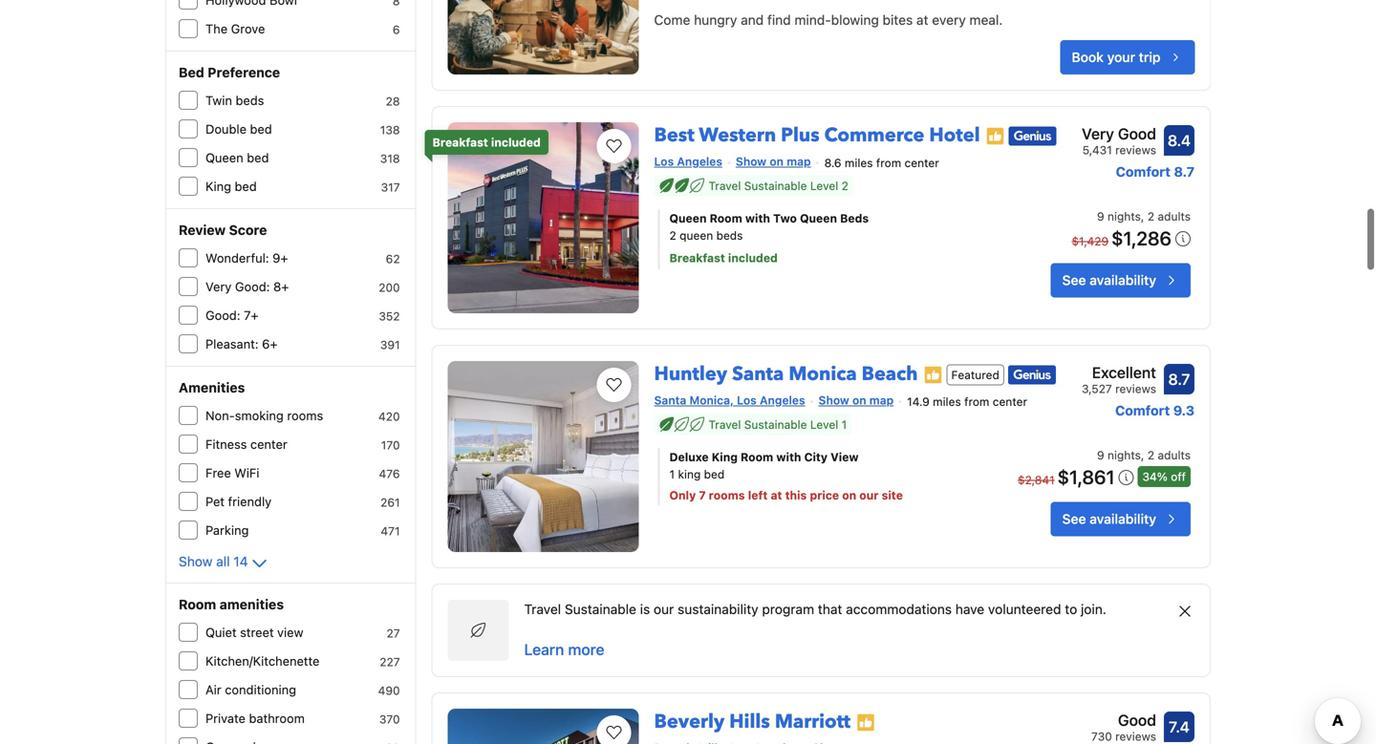 Task type: describe. For each thing, give the bounding box(es) containing it.
good 730 reviews
[[1092, 712, 1157, 744]]

0 horizontal spatial rooms
[[287, 409, 323, 423]]

excellent element
[[1082, 361, 1157, 384]]

travel sustainable level 1
[[709, 418, 847, 431]]

twin
[[206, 93, 232, 108]]

5,431
[[1083, 143, 1112, 157]]

hills
[[730, 709, 770, 736]]

reviews for good
[[1116, 730, 1157, 744]]

0 vertical spatial breakfast
[[433, 136, 488, 149]]

that
[[818, 602, 843, 617]]

huntley santa monica beach
[[654, 361, 918, 388]]

availability for best western plus commerce hotel
[[1090, 272, 1157, 288]]

king
[[678, 468, 701, 481]]

0 vertical spatial beds
[[236, 93, 264, 108]]

34%
[[1143, 470, 1168, 483]]

beverly hills marriott
[[654, 709, 851, 736]]

62
[[386, 252, 400, 266]]

138
[[380, 123, 400, 137]]

preference
[[208, 65, 280, 80]]

adults for huntley santa monica beach
[[1158, 449, 1191, 462]]

good inside "very good 5,431 reviews"
[[1118, 125, 1157, 143]]

0 vertical spatial 8.7
[[1174, 164, 1195, 180]]

1 horizontal spatial los
[[737, 394, 757, 407]]

pleasant:
[[206, 337, 259, 351]]

center for beach
[[993, 395, 1028, 408]]

beverly
[[654, 709, 725, 736]]

see availability for huntley santa monica beach
[[1063, 511, 1157, 527]]

1 vertical spatial good:
[[206, 308, 240, 323]]

9+
[[273, 251, 288, 265]]

9 for huntley santa monica beach
[[1097, 449, 1105, 462]]

2 inside queen room with two queen beds 2 queen beds breakfast included
[[670, 229, 677, 242]]

room inside deluxe king room with city view 1 king bed only 7 rooms left at this price on our site
[[741, 451, 774, 464]]

very for good
[[1082, 125, 1114, 143]]

conditioning
[[225, 683, 296, 697]]

2 vertical spatial room
[[179, 597, 216, 613]]

on inside deluxe king room with city view 1 king bed only 7 rooms left at this price on our site
[[842, 489, 857, 502]]

queen
[[680, 229, 713, 242]]

travel sustainable is our sustainability program that accommodations have volunteered to join.
[[524, 602, 1107, 617]]

room inside queen room with two queen beds 2 queen beds breakfast included
[[710, 212, 742, 225]]

0 horizontal spatial santa
[[654, 394, 687, 407]]

twin beds
[[206, 93, 264, 108]]

471
[[381, 525, 400, 538]]

from for beach
[[965, 395, 990, 408]]

9 for best western plus commerce hotel
[[1097, 210, 1105, 223]]

, for best western plus commerce hotel
[[1141, 210, 1145, 223]]

city
[[804, 451, 828, 464]]

391
[[380, 338, 400, 352]]

$1,429
[[1072, 234, 1109, 248]]

pet
[[206, 495, 225, 509]]

free
[[206, 466, 231, 480]]

show on map for monica
[[819, 394, 894, 407]]

261
[[381, 496, 400, 509]]

see availability for best western plus commerce hotel
[[1063, 272, 1157, 288]]

9 nights , 2 adults for huntley santa monica beach
[[1097, 449, 1191, 462]]

breakfast inside queen room with two queen beds 2 queen beds breakfast included
[[670, 251, 725, 265]]

bed
[[179, 65, 204, 80]]

wifi
[[235, 466, 259, 480]]

2 vertical spatial travel
[[524, 602, 561, 617]]

volunteered
[[988, 602, 1062, 617]]

1 horizontal spatial angeles
[[760, 394, 805, 407]]

show all 14
[[179, 554, 248, 570]]

show on map for plus
[[736, 155, 811, 168]]

with inside deluxe king room with city view 1 king bed only 7 rooms left at this price on our site
[[776, 451, 801, 464]]

170
[[381, 439, 400, 452]]

santa monica, los angeles
[[654, 394, 805, 407]]

best
[[654, 122, 695, 149]]

bed for double bed
[[250, 122, 272, 136]]

1 vertical spatial 8.7
[[1169, 370, 1190, 389]]

beds inside queen room with two queen beds 2 queen beds breakfast included
[[717, 229, 743, 242]]

comfort for huntley santa monica beach
[[1116, 403, 1170, 419]]

sustainable for santa
[[744, 418, 807, 431]]

27
[[387, 627, 400, 640]]

2 up beds
[[842, 179, 849, 192]]

marriott
[[775, 709, 851, 736]]

1 horizontal spatial 1
[[842, 418, 847, 431]]

0 vertical spatial good:
[[235, 280, 270, 294]]

private
[[206, 712, 246, 726]]

476
[[379, 467, 400, 481]]

quiet street view
[[206, 626, 304, 640]]

comfort 9.3
[[1116, 403, 1195, 419]]

on for monica
[[853, 394, 867, 407]]

deluxe king room with city view 1 king bed only 7 rooms left at this price on our site
[[670, 451, 903, 502]]

amenities
[[179, 380, 245, 396]]

view
[[831, 451, 859, 464]]

non-smoking rooms
[[206, 409, 323, 423]]

with inside queen room with two queen beds 2 queen beds breakfast included
[[745, 212, 770, 225]]

bed inside deluxe king room with city view 1 king bed only 7 rooms left at this price on our site
[[704, 468, 725, 481]]

travel sustainable level 2
[[709, 179, 849, 192]]

good inside good 730 reviews
[[1118, 712, 1157, 730]]

sustainability
[[678, 602, 759, 617]]

pet friendly
[[206, 495, 272, 509]]

0 horizontal spatial this property is part of our preferred partner program. it's committed to providing excellent service and good value. it'll pay us a higher commission if you make a booking. image
[[857, 714, 876, 733]]

, for huntley santa monica beach
[[1141, 449, 1145, 462]]

0 vertical spatial this property is part of our preferred partner program. it's committed to providing excellent service and good value. it'll pay us a higher commission if you make a booking. image
[[924, 366, 943, 385]]

0 horizontal spatial los
[[654, 155, 674, 168]]

review
[[179, 222, 226, 238]]

7.4
[[1169, 718, 1190, 736]]

quiet
[[206, 626, 237, 640]]

off
[[1171, 470, 1186, 483]]

price
[[810, 489, 839, 502]]

double
[[206, 122, 247, 136]]

los angeles
[[654, 155, 723, 168]]

featured
[[952, 369, 1000, 382]]

excellent 3,527 reviews
[[1082, 364, 1157, 396]]

see for huntley santa monica beach
[[1063, 511, 1086, 527]]

grove
[[231, 22, 265, 36]]

reviews for excellent
[[1116, 382, 1157, 396]]

0 vertical spatial included
[[491, 136, 541, 149]]

14.9
[[907, 395, 930, 408]]

private bathroom
[[206, 712, 305, 726]]

advertisement region
[[432, 0, 1211, 91]]

queen for queen bed
[[206, 151, 243, 165]]

learn
[[524, 641, 564, 659]]

wonderful:
[[206, 251, 269, 265]]

huntley santa monica beach link
[[654, 354, 918, 388]]

from for commerce
[[876, 156, 902, 169]]

best western plus commerce hotel link
[[654, 115, 980, 149]]

at
[[771, 489, 782, 502]]

excellent
[[1092, 364, 1157, 382]]

all
[[216, 554, 230, 570]]

rooms inside deluxe king room with city view 1 king bed only 7 rooms left at this price on our site
[[709, 489, 745, 502]]

map for monica
[[870, 394, 894, 407]]

200
[[379, 281, 400, 294]]

huntley santa monica beach image
[[448, 361, 639, 552]]

show for plus
[[736, 155, 767, 168]]



Task type: vqa. For each thing, say whether or not it's contained in the screenshot.
Museum
no



Task type: locate. For each thing, give the bounding box(es) containing it.
wonderful: 9+
[[206, 251, 288, 265]]

0 vertical spatial good
[[1118, 125, 1157, 143]]

room
[[710, 212, 742, 225], [741, 451, 774, 464], [179, 597, 216, 613]]

0 horizontal spatial beds
[[236, 93, 264, 108]]

this property is part of our preferred partner program. it's committed to providing excellent service and good value. it'll pay us a higher commission if you make a booking. image
[[986, 127, 1005, 146], [986, 127, 1005, 146], [924, 366, 943, 385], [857, 714, 876, 733]]

1 vertical spatial 9 nights , 2 adults
[[1097, 449, 1191, 462]]

7+
[[244, 308, 259, 323]]

room up quiet
[[179, 597, 216, 613]]

map for plus
[[787, 155, 811, 168]]

map down plus
[[787, 155, 811, 168]]

8.7 down 8.4
[[1174, 164, 1195, 180]]

pleasant: 6+
[[206, 337, 278, 351]]

nights for huntley santa monica beach
[[1108, 449, 1141, 462]]

0 horizontal spatial our
[[654, 602, 674, 617]]

los right monica,
[[737, 394, 757, 407]]

center down hotel
[[905, 156, 939, 169]]

1 vertical spatial see
[[1063, 511, 1086, 527]]

8.6 miles from center
[[825, 156, 939, 169]]

score
[[229, 222, 267, 238]]

queen
[[206, 151, 243, 165], [670, 212, 707, 225], [800, 212, 837, 225]]

1 horizontal spatial our
[[860, 489, 879, 502]]

level for plus
[[810, 179, 839, 192]]

plus
[[781, 122, 820, 149]]

0 vertical spatial availability
[[1090, 272, 1157, 288]]

9 nights , 2 adults up $1,286
[[1097, 210, 1191, 223]]

227
[[380, 656, 400, 669]]

reviews down excellent
[[1116, 382, 1157, 396]]

1 see availability from the top
[[1063, 272, 1157, 288]]

2 9 from the top
[[1097, 449, 1105, 462]]

2 good from the top
[[1118, 712, 1157, 730]]

2 horizontal spatial center
[[993, 395, 1028, 408]]

angeles up travel sustainable level 1
[[760, 394, 805, 407]]

1 horizontal spatial from
[[965, 395, 990, 408]]

with left 'city'
[[776, 451, 801, 464]]

nights for best western plus commerce hotel
[[1108, 210, 1141, 223]]

beds right queen
[[717, 229, 743, 242]]

34% off
[[1143, 470, 1186, 483]]

0 vertical spatial nights
[[1108, 210, 1141, 223]]

0 vertical spatial comfort
[[1116, 164, 1171, 180]]

our inside deluxe king room with city view 1 king bed only 7 rooms left at this price on our site
[[860, 489, 879, 502]]

very good element
[[1082, 122, 1157, 145]]

breakfast right 138
[[433, 136, 488, 149]]

smoking
[[235, 409, 284, 423]]

1 vertical spatial santa
[[654, 394, 687, 407]]

1 vertical spatial this property is part of our preferred partner program. it's committed to providing excellent service and good value. it'll pay us a higher commission if you make a booking. image
[[857, 714, 876, 733]]

9 nights , 2 adults for best western plus commerce hotel
[[1097, 210, 1191, 223]]

1 vertical spatial see availability link
[[1051, 502, 1191, 537]]

1 see availability link from the top
[[1051, 263, 1191, 298]]

this property is part of our preferred partner program. it's committed to providing excellent service and good value. it'll pay us a higher commission if you make a booking. image up 14.9
[[924, 366, 943, 385]]

show left all
[[179, 554, 213, 570]]

see availability link down $1,286
[[1051, 263, 1191, 298]]

adults
[[1158, 210, 1191, 223], [1158, 449, 1191, 462]]

0 horizontal spatial show
[[179, 554, 213, 570]]

6
[[393, 23, 400, 36]]

fitness
[[206, 437, 247, 452]]

0 vertical spatial map
[[787, 155, 811, 168]]

miles right 14.9
[[933, 395, 961, 408]]

show inside dropdown button
[[179, 554, 213, 570]]

0 vertical spatial 9
[[1097, 210, 1105, 223]]

2 9 nights , 2 adults from the top
[[1097, 449, 1191, 462]]

queen down double at the top left
[[206, 151, 243, 165]]

best western plus commerce hotel
[[654, 122, 980, 149]]

free wifi
[[206, 466, 259, 480]]

2 left queen
[[670, 229, 677, 242]]

490
[[378, 684, 400, 698]]

7
[[699, 489, 706, 502]]

1 vertical spatial included
[[728, 251, 778, 265]]

1 vertical spatial availability
[[1090, 511, 1157, 527]]

queen room with two queen beds 2 queen beds breakfast included
[[670, 212, 869, 265]]

double bed
[[206, 122, 272, 136]]

very inside "very good 5,431 reviews"
[[1082, 125, 1114, 143]]

see availability down $1,429
[[1063, 272, 1157, 288]]

1 horizontal spatial show on map
[[819, 394, 894, 407]]

0 vertical spatial center
[[905, 156, 939, 169]]

0 vertical spatial travel
[[709, 179, 741, 192]]

0 horizontal spatial miles
[[845, 156, 873, 169]]

1 good from the top
[[1118, 125, 1157, 143]]

good: left the "8+"
[[235, 280, 270, 294]]

show
[[736, 155, 767, 168], [819, 394, 850, 407], [179, 554, 213, 570]]

good left 7.4
[[1118, 712, 1157, 730]]

2 see availability link from the top
[[1051, 502, 1191, 537]]

see for best western plus commerce hotel
[[1063, 272, 1086, 288]]

0 horizontal spatial center
[[250, 437, 287, 452]]

good up comfort 8.7
[[1118, 125, 1157, 143]]

scored 7.4 element
[[1164, 712, 1195, 743]]

very for good:
[[206, 280, 232, 294]]

travel down santa monica, los angeles
[[709, 418, 741, 431]]

1 reviews from the top
[[1116, 143, 1157, 157]]

level up deluxe king room with city view link
[[810, 418, 839, 431]]

comfort 8.7
[[1116, 164, 1195, 180]]

from down the featured on the right of the page
[[965, 395, 990, 408]]

see availability link down 34%
[[1051, 502, 1191, 537]]

review score
[[179, 222, 267, 238]]

1 left king
[[670, 468, 675, 481]]

bed up 7
[[704, 468, 725, 481]]

1 vertical spatial see availability
[[1063, 511, 1157, 527]]

9 nights , 2 adults up 34%
[[1097, 449, 1191, 462]]

3,527
[[1082, 382, 1112, 396]]

included inside queen room with two queen beds 2 queen beds breakfast included
[[728, 251, 778, 265]]

santa
[[732, 361, 784, 388], [654, 394, 687, 407]]

sustainable
[[744, 179, 807, 192], [744, 418, 807, 431], [565, 602, 637, 617]]

santa up santa monica, los angeles
[[732, 361, 784, 388]]

1 vertical spatial very
[[206, 280, 232, 294]]

scored 8.4 element
[[1164, 125, 1195, 156]]

breakfast down queen
[[670, 251, 725, 265]]

availability down $1,286
[[1090, 272, 1157, 288]]

1 comfort from the top
[[1116, 164, 1171, 180]]

1 level from the top
[[810, 179, 839, 192]]

see availability link for best western plus commerce hotel
[[1051, 263, 1191, 298]]

2 vertical spatial on
[[842, 489, 857, 502]]

adults up $1,286
[[1158, 210, 1191, 223]]

1 vertical spatial our
[[654, 602, 674, 617]]

travel up learn
[[524, 602, 561, 617]]

show on map
[[736, 155, 811, 168], [819, 394, 894, 407]]

0 vertical spatial show
[[736, 155, 767, 168]]

center down the featured on the right of the page
[[993, 395, 1028, 408]]

1 vertical spatial room
[[741, 451, 774, 464]]

bed down double bed
[[247, 151, 269, 165]]

0 vertical spatial 9 nights , 2 adults
[[1097, 210, 1191, 223]]

beach
[[862, 361, 918, 388]]

see down $1,861
[[1063, 511, 1086, 527]]

see down $1,429
[[1063, 272, 1086, 288]]

good:
[[235, 280, 270, 294], [206, 308, 240, 323]]

1 inside deluxe king room with city view 1 king bed only 7 rooms left at this price on our site
[[670, 468, 675, 481]]

our right is
[[654, 602, 674, 617]]

0 horizontal spatial from
[[876, 156, 902, 169]]

1 see from the top
[[1063, 272, 1086, 288]]

good element
[[1092, 709, 1157, 732]]

only
[[670, 489, 696, 502]]

2 see availability from the top
[[1063, 511, 1157, 527]]

room up queen
[[710, 212, 742, 225]]

bed preference
[[179, 65, 280, 80]]

0 vertical spatial sustainable
[[744, 179, 807, 192]]

from down commerce
[[876, 156, 902, 169]]

see availability link
[[1051, 263, 1191, 298], [1051, 502, 1191, 537]]

beverly hills marriott link
[[654, 702, 851, 736]]

0 vertical spatial our
[[860, 489, 879, 502]]

318
[[380, 152, 400, 165]]

included
[[491, 136, 541, 149], [728, 251, 778, 265]]

comfort down excellent 3,527 reviews
[[1116, 403, 1170, 419]]

level down the 8.6
[[810, 179, 839, 192]]

1 vertical spatial from
[[965, 395, 990, 408]]

reviews inside good 730 reviews
[[1116, 730, 1157, 744]]

0 vertical spatial from
[[876, 156, 902, 169]]

show on map down monica
[[819, 394, 894, 407]]

huntley
[[654, 361, 728, 388]]

1 horizontal spatial with
[[776, 451, 801, 464]]

2 see from the top
[[1063, 511, 1086, 527]]

2 horizontal spatial queen
[[800, 212, 837, 225]]

1 vertical spatial show on map
[[819, 394, 894, 407]]

our
[[860, 489, 879, 502], [654, 602, 674, 617]]

show for monica
[[819, 394, 850, 407]]

amenities
[[220, 597, 284, 613]]

1 horizontal spatial santa
[[732, 361, 784, 388]]

bed for queen bed
[[247, 151, 269, 165]]

0 horizontal spatial king
[[206, 179, 231, 194]]

air
[[206, 683, 221, 697]]

2 horizontal spatial show
[[819, 394, 850, 407]]

on up travel sustainable level 2
[[770, 155, 784, 168]]

the
[[206, 22, 228, 36]]

air conditioning
[[206, 683, 296, 697]]

0 vertical spatial see availability
[[1063, 272, 1157, 288]]

parking
[[206, 523, 249, 538]]

2 level from the top
[[810, 418, 839, 431]]

commerce
[[825, 122, 925, 149]]

9 nights , 2 adults
[[1097, 210, 1191, 223], [1097, 449, 1191, 462]]

reviews inside excellent 3,527 reviews
[[1116, 382, 1157, 396]]

sustainable down huntley santa monica beach
[[744, 418, 807, 431]]

0 vertical spatial room
[[710, 212, 742, 225]]

scored 8.7 element
[[1164, 364, 1195, 395]]

0 vertical spatial angeles
[[677, 155, 723, 168]]

have
[[956, 602, 985, 617]]

0 horizontal spatial map
[[787, 155, 811, 168]]

317
[[381, 181, 400, 194]]

1 vertical spatial los
[[737, 394, 757, 407]]

los
[[654, 155, 674, 168], [737, 394, 757, 407]]

2 adults from the top
[[1158, 449, 1191, 462]]

queen right two
[[800, 212, 837, 225]]

1 vertical spatial breakfast
[[670, 251, 725, 265]]

bed for king bed
[[235, 179, 257, 194]]

with left two
[[745, 212, 770, 225]]

center for commerce
[[905, 156, 939, 169]]

reviews inside "very good 5,431 reviews"
[[1116, 143, 1157, 157]]

king inside deluxe king room with city view 1 king bed only 7 rooms left at this price on our site
[[712, 451, 738, 464]]

rooms right 'smoking'
[[287, 409, 323, 423]]

good: left 7+
[[206, 308, 240, 323]]

bed down queen bed in the left top of the page
[[235, 179, 257, 194]]

non-
[[206, 409, 235, 423]]

1 9 from the top
[[1097, 210, 1105, 223]]

accommodations
[[846, 602, 952, 617]]

good: 7+
[[206, 308, 259, 323]]

beds down preference on the top left of page
[[236, 93, 264, 108]]

1 availability from the top
[[1090, 272, 1157, 288]]

monica
[[789, 361, 857, 388]]

8.6
[[825, 156, 842, 169]]

nights up $1,286
[[1108, 210, 1141, 223]]

queen for queen room with two queen beds 2 queen beds breakfast included
[[670, 212, 707, 225]]

center down the non-smoking rooms
[[250, 437, 287, 452]]

bed right double at the top left
[[250, 122, 272, 136]]

2 availability from the top
[[1090, 511, 1157, 527]]

santa down huntley
[[654, 394, 687, 407]]

the grove
[[206, 22, 265, 36]]

14.9 miles from center
[[907, 395, 1028, 408]]

show down western
[[736, 155, 767, 168]]

1 horizontal spatial map
[[870, 394, 894, 407]]

2 up 34%
[[1148, 449, 1155, 462]]

king bed
[[206, 179, 257, 194]]

0 vertical spatial 1
[[842, 418, 847, 431]]

$2,841
[[1018, 473, 1055, 487]]

miles
[[845, 156, 873, 169], [933, 395, 961, 408]]

this property is part of our preferred partner program. it's committed to providing excellent service and good value. it'll pay us a higher commission if you make a booking. image right marriott in the bottom of the page
[[857, 714, 876, 733]]

1 nights from the top
[[1108, 210, 1141, 223]]

travel for western
[[709, 179, 741, 192]]

6+
[[262, 337, 278, 351]]

los down best
[[654, 155, 674, 168]]

street
[[240, 626, 274, 640]]

1 vertical spatial travel
[[709, 418, 741, 431]]

map down beach
[[870, 394, 894, 407]]

0 vertical spatial reviews
[[1116, 143, 1157, 157]]

1 vertical spatial good
[[1118, 712, 1157, 730]]

8.4
[[1168, 131, 1191, 150]]

1 vertical spatial nights
[[1108, 449, 1141, 462]]

8+
[[273, 280, 289, 294]]

best western plus commerce hotel image
[[448, 122, 639, 314]]

king
[[206, 179, 231, 194], [712, 451, 738, 464]]

1 vertical spatial on
[[853, 394, 867, 407]]

, up 34%
[[1141, 449, 1145, 462]]

travel for santa
[[709, 418, 741, 431]]

on right price
[[842, 489, 857, 502]]

adults for best western plus commerce hotel
[[1158, 210, 1191, 223]]

nights up $1,861
[[1108, 449, 1141, 462]]

our left the site
[[860, 489, 879, 502]]

0 horizontal spatial show on map
[[736, 155, 811, 168]]

2 vertical spatial show
[[179, 554, 213, 570]]

1 vertical spatial reviews
[[1116, 382, 1157, 396]]

genius discounts available at this property. image
[[1009, 127, 1057, 146], [1009, 127, 1057, 146], [1008, 366, 1056, 385], [1008, 366, 1056, 385]]

1 horizontal spatial rooms
[[709, 489, 745, 502]]

1 horizontal spatial breakfast
[[670, 251, 725, 265]]

sustainable up two
[[744, 179, 807, 192]]

reviews right 730
[[1116, 730, 1157, 744]]

site
[[882, 489, 903, 502]]

1
[[842, 418, 847, 431], [670, 468, 675, 481]]

availability for huntley santa monica beach
[[1090, 511, 1157, 527]]

1 up "view"
[[842, 418, 847, 431]]

queen room with two queen beds link
[[670, 210, 993, 227]]

$1,286
[[1112, 227, 1172, 249]]

1 horizontal spatial center
[[905, 156, 939, 169]]

1 vertical spatial adults
[[1158, 449, 1191, 462]]

see availability link for huntley santa monica beach
[[1051, 502, 1191, 537]]

adults up off
[[1158, 449, 1191, 462]]

0 vertical spatial with
[[745, 212, 770, 225]]

0 horizontal spatial with
[[745, 212, 770, 225]]

8.7 up 9.3
[[1169, 370, 1190, 389]]

reviews up comfort 8.7
[[1116, 143, 1157, 157]]

availability down 34%
[[1090, 511, 1157, 527]]

1 , from the top
[[1141, 210, 1145, 223]]

comfort down "very good 5,431 reviews"
[[1116, 164, 1171, 180]]

king right the deluxe
[[712, 451, 738, 464]]

, up $1,286
[[1141, 210, 1145, 223]]

sustainable up more
[[565, 602, 637, 617]]

0 horizontal spatial included
[[491, 136, 541, 149]]

1 vertical spatial ,
[[1141, 449, 1145, 462]]

1 horizontal spatial show
[[736, 155, 767, 168]]

room up left
[[741, 451, 774, 464]]

reviews
[[1116, 143, 1157, 157], [1116, 382, 1157, 396], [1116, 730, 1157, 744]]

1 vertical spatial map
[[870, 394, 894, 407]]

0 vertical spatial see
[[1063, 272, 1086, 288]]

1 9 nights , 2 adults from the top
[[1097, 210, 1191, 223]]

0 vertical spatial see availability link
[[1051, 263, 1191, 298]]

sustainable for western
[[744, 179, 807, 192]]

1 vertical spatial with
[[776, 451, 801, 464]]

2 , from the top
[[1141, 449, 1145, 462]]

this property is part of our preferred partner program. it's committed to providing excellent service and good value. it'll pay us a higher commission if you make a booking. image
[[924, 366, 943, 385], [857, 714, 876, 733]]

show on map up travel sustainable level 2
[[736, 155, 811, 168]]

very up 5,431
[[1082, 125, 1114, 143]]

1 vertical spatial center
[[993, 395, 1028, 408]]

420
[[379, 410, 400, 423]]

1 adults from the top
[[1158, 210, 1191, 223]]

0 vertical spatial rooms
[[287, 409, 323, 423]]

0 vertical spatial level
[[810, 179, 839, 192]]

fitness center
[[206, 437, 287, 452]]

travel
[[709, 179, 741, 192], [709, 418, 741, 431], [524, 602, 561, 617]]

travel down the los angeles
[[709, 179, 741, 192]]

kitchen/kitchenette
[[206, 654, 320, 669]]

3 reviews from the top
[[1116, 730, 1157, 744]]

9 up $1,861
[[1097, 449, 1105, 462]]

miles for beach
[[933, 395, 961, 408]]

breakfast included
[[433, 136, 541, 149]]

1 vertical spatial sustainable
[[744, 418, 807, 431]]

1 vertical spatial comfort
[[1116, 403, 1170, 419]]

1 horizontal spatial miles
[[933, 395, 961, 408]]

angeles down best
[[677, 155, 723, 168]]

14
[[234, 554, 248, 570]]

more
[[568, 641, 605, 659]]

2 vertical spatial center
[[250, 437, 287, 452]]

learn more
[[524, 641, 605, 659]]

2 nights from the top
[[1108, 449, 1141, 462]]

2 up $1,286
[[1148, 210, 1155, 223]]

rooms right 7
[[709, 489, 745, 502]]

2 comfort from the top
[[1116, 403, 1170, 419]]

queen up queen
[[670, 212, 707, 225]]

king down queen bed in the left top of the page
[[206, 179, 231, 194]]

comfort for best western plus commerce hotel
[[1116, 164, 1171, 180]]

see availability
[[1063, 272, 1157, 288], [1063, 511, 1157, 527]]

0 horizontal spatial very
[[206, 280, 232, 294]]

level for monica
[[810, 418, 839, 431]]

deluxe
[[670, 451, 709, 464]]

2 reviews from the top
[[1116, 382, 1157, 396]]

miles for commerce
[[845, 156, 873, 169]]

very
[[1082, 125, 1114, 143], [206, 280, 232, 294]]

1 vertical spatial beds
[[717, 229, 743, 242]]

0 vertical spatial santa
[[732, 361, 784, 388]]

show down monica
[[819, 394, 850, 407]]

see availability down $1,861
[[1063, 511, 1157, 527]]

0 horizontal spatial angeles
[[677, 155, 723, 168]]

view
[[277, 626, 304, 640]]

2 vertical spatial reviews
[[1116, 730, 1157, 744]]

1 horizontal spatial king
[[712, 451, 738, 464]]

0 vertical spatial adults
[[1158, 210, 1191, 223]]

very up good: 7+
[[206, 280, 232, 294]]

2 vertical spatial sustainable
[[565, 602, 637, 617]]

9 up $1,429
[[1097, 210, 1105, 223]]

1 horizontal spatial beds
[[717, 229, 743, 242]]

miles right the 8.6
[[845, 156, 873, 169]]

on for plus
[[770, 155, 784, 168]]

0 vertical spatial king
[[206, 179, 231, 194]]

on down beach
[[853, 394, 867, 407]]



